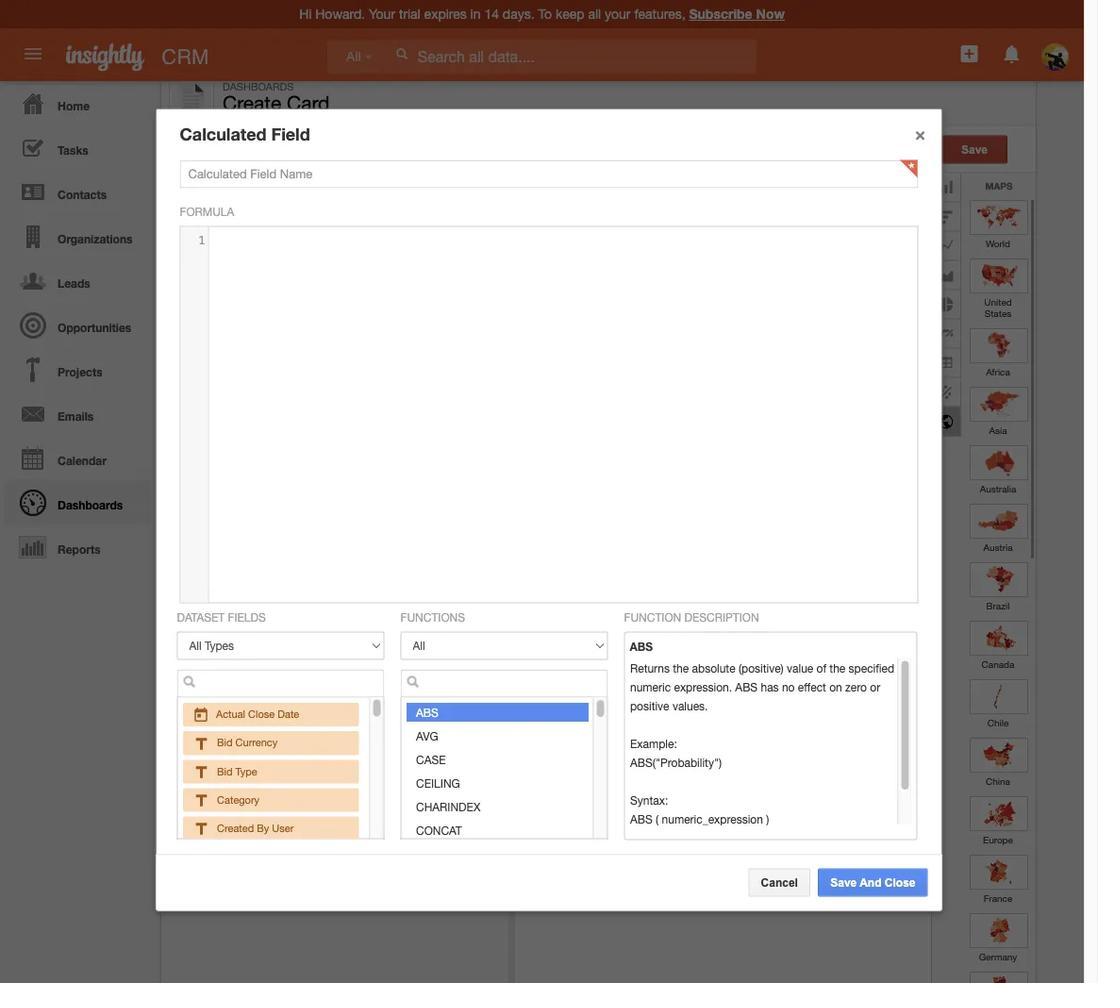 Task type: describe. For each thing, give the bounding box(es) containing it.
contacts
[[58, 188, 107, 201]]

on
[[829, 680, 842, 693]]

bid type link for category 'link' in the × dialog
[[192, 765, 257, 777]]

sharing
[[878, 143, 920, 156]]

all for all time
[[889, 192, 904, 205]]

bid for bid duration link
[[195, 597, 210, 610]]

subscribe
[[690, 6, 753, 22]]

series for series labels
[[342, 646, 371, 658]]

actual close date inside group
[[195, 309, 278, 321]]

zero
[[845, 680, 867, 693]]

save for save
[[962, 143, 988, 156]]

dashboards for dashboards
[[58, 498, 123, 512]]

time
[[907, 192, 933, 205]]

save and close
[[831, 876, 916, 889]]

Calculated Field Name text field
[[180, 160, 919, 188]]

last
[[231, 461, 251, 474]]

organization: record id link
[[171, 718, 306, 737]]

labels
[[374, 646, 404, 658]]

probability of winning link
[[171, 669, 306, 688]]

china
[[986, 775, 1011, 786]]

bid for category 'link' in the × dialog's bid type link
[[217, 765, 232, 777]]

navigation containing home
[[0, 81, 151, 569]]

notifications image
[[1001, 42, 1024, 65]]

field inside × dialog
[[271, 124, 310, 145]]

bid for category 'link' in the group's bid type link
[[195, 360, 211, 372]]

vertical bar image
[[933, 173, 962, 202]]

(
[[656, 812, 659, 826]]

opportunities link inside group
[[165, 202, 327, 227]]

absolute
[[692, 661, 735, 674]]

winning
[[260, 671, 298, 683]]

actual close date link for category 'link' in the group
[[171, 306, 306, 326]]

expression.
[[674, 680, 732, 693]]

category link for created by user 'link' to the bottom
[[192, 793, 259, 806]]

numeric_expression
[[662, 812, 763, 826]]

abs("probability")
[[630, 756, 722, 769]]

current state
[[195, 436, 257, 448]]

user inside group
[[250, 411, 272, 423]]

function
[[624, 611, 682, 624]]

world
[[986, 237, 1011, 248]]

search image for functions
[[406, 675, 420, 689]]

date inside × dialog
[[277, 708, 299, 720]]

no
[[782, 680, 795, 693]]

date of last activity
[[195, 461, 288, 474]]

category link for created by user 'link' to the top
[[171, 382, 306, 402]]

add calculated field link
[[165, 755, 327, 780]]

close for actual close date link for category 'link' in the group
[[227, 309, 253, 321]]

line image
[[933, 231, 962, 260]]

1 the from the left
[[673, 661, 689, 674]]

amount for bid amount is not empty
[[388, 216, 424, 228]]

created inside group
[[195, 411, 232, 423]]

of for last
[[219, 461, 228, 474]]

add
[[190, 761, 212, 774]]

avg
[[416, 729, 438, 742]]

0 vertical spatial created by user link
[[171, 408, 306, 427]]

and
[[860, 876, 882, 889]]

created inside × dialog
[[217, 822, 254, 834]]

category for category 'link' in the × dialog
[[217, 793, 259, 806]]

returns
[[630, 661, 670, 674]]

save button
[[942, 135, 1008, 164]]

series labels
[[342, 646, 404, 658]]

projects
[[58, 365, 103, 379]]

calculated inside × dialog
[[180, 124, 267, 145]]

× button
[[906, 115, 936, 153]]

not
[[438, 216, 453, 228]]

abs inside syntax: abs ( numeric_expression )
[[630, 812, 653, 826]]

record id
[[195, 696, 241, 708]]

home
[[58, 99, 90, 112]]

opportunities inside group
[[194, 208, 268, 221]]

properties
[[414, 695, 462, 707]]

× dialog
[[155, 108, 946, 912]]

table image
[[933, 348, 962, 377]]

case
[[416, 753, 446, 766]]

other image
[[933, 377, 962, 406]]

currency for created by user 'link' to the top
[[214, 334, 256, 347]]

actual close date inside × dialog
[[216, 708, 299, 720]]

tasks
[[58, 143, 88, 157]]

# number field
[[340, 402, 397, 422]]

source
[[194, 182, 239, 194]]

organizations
[[58, 232, 133, 245]]

date updated
[[195, 512, 260, 524]]

probability of winning
[[195, 671, 298, 683]]

france
[[984, 893, 1013, 903]]

is
[[427, 216, 435, 228]]

chile
[[988, 717, 1009, 728]]

all inside group
[[372, 695, 383, 707]]

bid for bid amount link
[[195, 573, 210, 585]]

positive
[[630, 699, 669, 712]]

expected
[[195, 622, 239, 634]]

description inside group
[[195, 537, 248, 549]]

date updated link
[[171, 509, 306, 528]]

amount for bid amount
[[213, 573, 249, 585]]

australia
[[980, 483, 1017, 494]]

value
[[253, 646, 278, 659]]

axis for y axis
[[352, 623, 371, 635]]

bid amount is not empty link
[[346, 214, 486, 233]]

maps
[[986, 180, 1013, 191]]

reset all chart properties link
[[342, 695, 462, 707]]

subscribe now link
[[690, 6, 785, 22]]

bid currency link for category 'link' in the group's bid type link
[[171, 331, 306, 351]]

of for next
[[219, 486, 228, 499]]

activity for date of next activity
[[256, 486, 290, 499]]

1
[[198, 234, 205, 247]]

actual for created by user 'link' to the top
[[195, 309, 224, 321]]

calendar link
[[5, 436, 151, 480]]

user inside × dialog
[[272, 822, 293, 834]]

expected revenue
[[195, 622, 282, 634]]

0 horizontal spatial id
[[231, 696, 241, 708]]

Chart Description.... text field
[[534, 222, 996, 251]]

states
[[985, 307, 1012, 318]]

opportunity
[[195, 646, 250, 659]]

value
[[787, 661, 813, 674]]

bid type link for category 'link' in the group
[[171, 357, 306, 377]]

or
[[870, 680, 880, 693]]

emails
[[58, 410, 94, 423]]

example:
[[630, 737, 677, 750]]

reset all chart properties
[[342, 695, 462, 707]]

field inside group
[[275, 761, 302, 774]]

y
[[342, 623, 349, 635]]

home link
[[5, 81, 151, 126]]

record id link
[[171, 693, 306, 712]]

bid amount
[[195, 573, 249, 585]]



Task type: locate. For each thing, give the bounding box(es) containing it.
actual inside × dialog
[[216, 708, 245, 720]]

calculated down 'organization: record id' link
[[215, 761, 272, 774]]

horizontal bar image
[[933, 202, 962, 231]]

created by user down the add calculated field link
[[217, 822, 293, 834]]

abs up returns
[[630, 641, 653, 654]]

numeric
[[630, 680, 671, 693]]

activity right last
[[254, 461, 288, 474]]

1 vertical spatial description
[[685, 611, 760, 624]]

contacts link
[[5, 170, 151, 214]]

0 horizontal spatial description
[[195, 537, 248, 549]]

1 vertical spatial created
[[217, 822, 254, 834]]

2 search image from the left
[[406, 675, 420, 689]]

bid currency link down categories
[[171, 331, 306, 351]]

type inside group
[[214, 360, 236, 372]]

category down the add calculated field link
[[217, 793, 259, 806]]

1 vertical spatial dashboards
[[58, 498, 123, 512]]

category for category 'link' in the group
[[195, 385, 238, 397]]

user down the add calculated field link
[[272, 822, 293, 834]]

abs left has
[[735, 680, 758, 693]]

close down of
[[248, 708, 274, 720]]

returns the absolute (positive) value of the specified numeric expression. abs has no effect on zero or positive values.
[[630, 661, 894, 712]]

currency inside group
[[214, 334, 256, 347]]

axis right x
[[351, 600, 371, 612]]

field down card
[[271, 124, 310, 145]]

created by user up current state
[[195, 411, 272, 423]]

currency down organization: record id on the left bottom of the page
[[235, 736, 277, 749]]

1 vertical spatial category link
[[192, 793, 259, 806]]

1 vertical spatial amount
[[213, 573, 249, 585]]

all time group
[[515, 173, 1044, 984]]

0 horizontal spatial opportunities
[[58, 321, 131, 334]]

bid for "bid amount is not empty" link
[[369, 216, 385, 228]]

actual inside group
[[195, 309, 224, 321]]

id down probability of winning link
[[231, 696, 241, 708]]

bid currency for category 'link' in the × dialog's bid type link
[[217, 736, 277, 749]]

pie & funnel image
[[933, 289, 962, 319]]

of left last
[[219, 461, 228, 474]]

bid currency down organization: record id on the left bottom of the page
[[217, 736, 277, 749]]

opportunity value link
[[171, 644, 306, 663]]

bid type right 'add'
[[217, 765, 257, 777]]

1 vertical spatial field
[[275, 761, 302, 774]]

leads link
[[5, 259, 151, 303]]

area image
[[933, 260, 962, 289]]

all inside "link"
[[346, 49, 361, 64]]

series down y axis
[[342, 646, 371, 658]]

ceiling
[[416, 776, 460, 790]]

type
[[214, 360, 236, 372], [235, 765, 257, 777]]

actual close date link for category 'link' in the × dialog
[[192, 708, 299, 720]]

probability
[[195, 671, 244, 683]]

currency for created by user 'link' to the bottom
[[235, 736, 277, 749]]

dashboards inside 'navigation'
[[58, 498, 123, 512]]

the up the on
[[830, 661, 846, 674]]

gauges image
[[933, 319, 962, 348]]

0 vertical spatial series
[[342, 646, 371, 658]]

1 vertical spatial activity
[[256, 486, 290, 499]]

the up expression.
[[673, 661, 689, 674]]

y axis
[[342, 623, 371, 635]]

current state link
[[171, 433, 306, 453]]

1 vertical spatial category
[[217, 793, 259, 806]]

1 horizontal spatial by
[[257, 822, 269, 834]]

description up absolute
[[685, 611, 760, 624]]

by up state
[[235, 411, 248, 423]]

0 vertical spatial calculated
[[180, 124, 267, 145]]

1 horizontal spatial opportunities
[[194, 208, 268, 221]]

abs left (
[[630, 812, 653, 826]]

1 horizontal spatial save
[[962, 143, 988, 156]]

1 horizontal spatial dashboards
[[223, 80, 294, 93]]

functions
[[401, 611, 465, 624]]

by inside × dialog
[[257, 822, 269, 834]]

0 vertical spatial save
[[962, 143, 988, 156]]

africa
[[987, 366, 1011, 377]]

Enter Chart Title (Required) text field
[[534, 185, 830, 213]]

date of next activity
[[195, 486, 290, 499]]

bid currency link
[[171, 331, 306, 351], [192, 736, 277, 749]]

dashboards create card
[[223, 80, 330, 115]]

type for category 'link' in the group
[[214, 360, 236, 372]]

0 vertical spatial actual
[[195, 309, 224, 321]]

created by user link down the add calculated field link
[[192, 822, 293, 834]]

by down the add calculated field link
[[257, 822, 269, 834]]

1 horizontal spatial the
[[830, 661, 846, 674]]

united states
[[985, 296, 1013, 318]]

record down probability
[[195, 696, 228, 708]]

record
[[195, 696, 228, 708], [259, 720, 292, 732]]

brazil
[[987, 600, 1010, 611]]

reports
[[58, 543, 101, 556]]

description link
[[171, 534, 306, 554]]

1 vertical spatial save
[[831, 876, 857, 889]]

2 horizontal spatial all
[[889, 192, 904, 205]]

date for date of next activity
[[195, 486, 216, 499]]

save inside × dialog
[[831, 876, 857, 889]]

created up current
[[195, 411, 232, 423]]

0 horizontal spatial by
[[235, 411, 248, 423]]

dashboards for dashboards create card
[[223, 80, 294, 93]]

close inside button
[[885, 876, 916, 889]]

2 vertical spatial close
[[885, 876, 916, 889]]

effect
[[798, 680, 826, 693]]

dashboards up calculated field
[[223, 80, 294, 93]]

search image up the record id
[[183, 675, 196, 689]]

1 search image from the left
[[183, 675, 196, 689]]

bid type link up state
[[171, 357, 306, 377]]

type down 'organization: record id' link
[[235, 765, 257, 777]]

series for series colors
[[342, 669, 371, 681]]

1 horizontal spatial all
[[372, 695, 383, 707]]

1 vertical spatial opportunities link
[[5, 303, 151, 347]]

by for created by user 'link' to the top
[[235, 411, 248, 423]]

calendar
[[58, 454, 107, 467]]

calculated inside group
[[215, 761, 272, 774]]

0 vertical spatial bid currency link
[[171, 331, 306, 351]]

search image for dataset fields
[[183, 675, 196, 689]]

asia
[[990, 424, 1008, 435]]

0 vertical spatial created by user
[[195, 411, 272, 423]]

record down record id link
[[259, 720, 292, 732]]

2 the from the left
[[830, 661, 846, 674]]

0 vertical spatial opportunities
[[194, 208, 268, 221]]

0 vertical spatial actual close date
[[195, 309, 278, 321]]

0 vertical spatial id
[[231, 696, 241, 708]]

2 series from the top
[[342, 669, 371, 681]]

1 vertical spatial all
[[889, 192, 904, 205]]

0 horizontal spatial dashboards
[[58, 498, 123, 512]]

dashboards up "reports" link
[[58, 498, 123, 512]]

by for created by user 'link' to the bottom
[[257, 822, 269, 834]]

cancel
[[761, 876, 799, 889]]

of up "effect"
[[817, 661, 826, 674]]

search image
[[183, 675, 196, 689], [406, 675, 420, 689]]

type inside × dialog
[[235, 765, 257, 777]]

field down organization: record id on the left bottom of the page
[[275, 761, 302, 774]]

created down the add calculated field link
[[217, 822, 254, 834]]

bid currency link down organization:
[[192, 736, 277, 749]]

fields
[[228, 611, 266, 624]]

close for actual close date link associated with category 'link' in the × dialog
[[248, 708, 274, 720]]

actual down categories
[[195, 309, 224, 321]]

opportunities link down leads
[[5, 303, 151, 347]]

1 horizontal spatial amount
[[388, 216, 424, 228]]

date for date of last activity
[[195, 461, 216, 474]]

0 vertical spatial close
[[227, 309, 253, 321]]

opportunities inside 'navigation'
[[58, 321, 131, 334]]

group containing opportunities
[[161, 173, 509, 984]]

category inside × dialog
[[217, 793, 259, 806]]

0 vertical spatial by
[[235, 411, 248, 423]]

opportunities up projects link
[[58, 321, 131, 334]]

opportunities link
[[165, 202, 327, 227], [5, 303, 151, 347]]

all link
[[328, 40, 385, 74]]

0 vertical spatial user
[[250, 411, 272, 423]]

1 horizontal spatial record
[[259, 720, 292, 732]]

abs up avg
[[416, 706, 438, 719]]

formula
[[180, 205, 234, 219]]

category link inside × dialog
[[192, 793, 259, 806]]

bid currency link for category 'link' in the × dialog's bid type link
[[192, 736, 277, 749]]

1 vertical spatial bid currency link
[[192, 736, 277, 749]]

charindex
[[416, 800, 480, 813]]

values.
[[672, 699, 708, 712]]

date
[[256, 309, 278, 321], [195, 461, 216, 474], [195, 486, 216, 499], [195, 512, 216, 524], [277, 708, 299, 720]]

series up reset
[[342, 669, 371, 681]]

all inside group
[[889, 192, 904, 205]]

bid type inside × dialog
[[217, 765, 257, 777]]

0 vertical spatial axis
[[351, 600, 371, 612]]

0 vertical spatial of
[[219, 461, 228, 474]]

1 vertical spatial actual close date
[[216, 708, 299, 720]]

tasks link
[[5, 126, 151, 170]]

type for category 'link' in the × dialog
[[235, 765, 257, 777]]

bid type for category 'link' in the × dialog's bid type link
[[217, 765, 257, 777]]

opportunity value
[[195, 646, 278, 659]]

1 axis from the top
[[351, 600, 371, 612]]

all time link
[[852, 185, 996, 213]]

card image
[[173, 78, 211, 116]]

projects link
[[5, 347, 151, 392]]

subscribe now
[[690, 6, 785, 22]]

0 vertical spatial bid type link
[[171, 357, 306, 377]]

data
[[165, 182, 192, 194]]

close down categories
[[227, 309, 253, 321]]

1 vertical spatial record
[[259, 720, 292, 732]]

crm
[[162, 44, 209, 68]]

0 vertical spatial opportunities link
[[165, 202, 327, 227]]

axis
[[351, 600, 371, 612], [352, 623, 371, 635]]

of inside returns the absolute (positive) value of the specified numeric expression. abs has no effect on zero or positive values.
[[817, 661, 826, 674]]

bid currency for category 'link' in the group's bid type link
[[195, 334, 256, 347]]

bid type
[[195, 360, 236, 372], [217, 765, 257, 777]]

0 horizontal spatial search image
[[183, 675, 196, 689]]

0 vertical spatial dashboards
[[223, 80, 294, 93]]

close inside group
[[227, 309, 253, 321]]

created by user link
[[171, 408, 306, 427], [192, 822, 293, 834]]

1 vertical spatial actual
[[216, 708, 245, 720]]

activity right next
[[256, 486, 290, 499]]

opportunities link inside 'navigation'
[[5, 303, 151, 347]]

opportunities down source
[[194, 208, 268, 221]]

date left updated
[[195, 512, 216, 524]]

organization:
[[195, 720, 256, 732]]

1 vertical spatial calculated
[[215, 761, 272, 774]]

canada
[[982, 658, 1015, 669]]

0 horizontal spatial amount
[[213, 573, 249, 585]]

bid type up current
[[195, 360, 236, 372]]

sharing link
[[866, 135, 933, 164]]

1 vertical spatial opportunities
[[58, 321, 131, 334]]

actual close date down of
[[216, 708, 299, 720]]

1 horizontal spatial description
[[685, 611, 760, 624]]

description inside × dialog
[[685, 611, 760, 624]]

actual close date down categories
[[195, 309, 278, 321]]

category link down the add calculated field link
[[192, 793, 259, 806]]

Search all data.... text field
[[385, 40, 757, 74]]

0 vertical spatial field
[[271, 124, 310, 145]]

of
[[247, 671, 258, 683]]

0 vertical spatial amount
[[388, 216, 424, 228]]

save
[[962, 143, 988, 156], [831, 876, 857, 889]]

bid currency inside bid currency link
[[195, 334, 256, 347]]

date for date updated
[[195, 512, 216, 524]]

1 vertical spatial bid type
[[217, 765, 257, 777]]

created by user link up state
[[171, 408, 306, 427]]

Search text field
[[165, 238, 327, 267]]

currency down categories
[[214, 334, 256, 347]]

0 horizontal spatial all
[[346, 49, 361, 64]]

actual close date link down categories
[[171, 306, 306, 326]]

cancel button
[[749, 869, 811, 897]]

0 vertical spatial category link
[[171, 382, 306, 402]]

x
[[342, 600, 348, 612]]

created by user inside × dialog
[[217, 822, 293, 834]]

empty
[[455, 216, 485, 228]]

amount
[[388, 216, 424, 228], [213, 573, 249, 585]]

0 vertical spatial description
[[195, 537, 248, 549]]

actual close date link down the record id
[[192, 708, 299, 720]]

all for all
[[346, 49, 361, 64]]

bid amount link
[[171, 571, 306, 590]]

date down current
[[195, 461, 216, 474]]

1 vertical spatial bid currency
[[217, 736, 277, 749]]

0 vertical spatial created
[[195, 411, 232, 423]]

date up date updated
[[195, 486, 216, 499]]

bid
[[369, 216, 385, 228], [195, 334, 211, 347], [195, 360, 211, 372], [195, 573, 210, 585], [195, 597, 210, 610], [217, 736, 232, 749], [217, 765, 232, 777]]

currency inside × dialog
[[235, 736, 277, 749]]

date down winning
[[277, 708, 299, 720]]

0 vertical spatial record
[[195, 696, 228, 708]]

1 vertical spatial by
[[257, 822, 269, 834]]

save for save and close
[[831, 876, 857, 889]]

save and close button
[[819, 869, 928, 897]]

0 vertical spatial currency
[[214, 334, 256, 347]]

1 vertical spatial series
[[342, 669, 371, 681]]

bid type for category 'link' in the group's bid type link
[[195, 360, 236, 372]]

card
[[287, 92, 330, 115]]

dashboards link
[[5, 480, 151, 525]]

values
[[165, 548, 206, 561]]

dashboards inside dashboards create card
[[223, 80, 294, 93]]

actual for created by user 'link' to the bottom
[[216, 708, 245, 720]]

search image up reset all chart properties link
[[406, 675, 420, 689]]

add calculated field
[[190, 761, 302, 774]]

amount up duration
[[213, 573, 249, 585]]

category link up state
[[171, 382, 306, 402]]

categories
[[165, 284, 232, 296]]

create
[[223, 92, 282, 115]]

created by user inside 'link'
[[195, 411, 272, 423]]

navigation
[[0, 81, 151, 569]]

id
[[231, 696, 241, 708], [295, 720, 305, 732]]

0 horizontal spatial save
[[831, 876, 857, 889]]

bid currency inside × dialog
[[217, 736, 277, 749]]

2 vertical spatial of
[[817, 661, 826, 674]]

1 vertical spatial close
[[248, 708, 274, 720]]

0 horizontal spatial opportunities link
[[5, 303, 151, 347]]

reports link
[[5, 525, 151, 569]]

2 vertical spatial all
[[372, 695, 383, 707]]

1 vertical spatial of
[[219, 486, 228, 499]]

1 vertical spatial created by user link
[[192, 822, 293, 834]]

user up state
[[250, 411, 272, 423]]

1 vertical spatial actual close date link
[[192, 708, 299, 720]]

bid type link down organization:
[[192, 765, 257, 777]]

(positive)
[[739, 661, 784, 674]]

description down date updated
[[195, 537, 248, 549]]

dataset fields
[[177, 611, 266, 624]]

1 vertical spatial axis
[[352, 623, 371, 635]]

0 vertical spatial bid type
[[195, 360, 236, 372]]

1 vertical spatial created by user
[[217, 822, 293, 834]]

date down search text field
[[256, 309, 278, 321]]

0 horizontal spatial record
[[195, 696, 228, 708]]

calculated down create
[[180, 124, 267, 145]]

1 horizontal spatial id
[[295, 720, 305, 732]]

bid currency link inside × dialog
[[192, 736, 277, 749]]

1 vertical spatial bid type link
[[192, 765, 257, 777]]

0 vertical spatial category
[[195, 385, 238, 397]]

calculated field
[[180, 124, 310, 145]]

abs inside returns the absolute (positive) value of the specified numeric expression. abs has no effect on zero or positive values.
[[735, 680, 758, 693]]

group
[[161, 173, 509, 984]]

bid type inside group
[[195, 360, 236, 372]]

0 vertical spatial bid currency
[[195, 334, 256, 347]]

opportunities link up search text field
[[165, 202, 327, 227]]

1 vertical spatial currency
[[235, 736, 277, 749]]

created by user for created by user 'link' to the bottom
[[217, 822, 293, 834]]

of left next
[[219, 486, 228, 499]]

actual down the record id
[[216, 708, 245, 720]]

0 vertical spatial actual close date link
[[171, 306, 306, 326]]

save up maps
[[962, 143, 988, 156]]

1 series from the top
[[342, 646, 371, 658]]

axis for x axis
[[351, 600, 371, 612]]

chart
[[386, 695, 411, 707]]

colors
[[374, 669, 404, 681]]

category inside 'link'
[[195, 385, 238, 397]]

by inside 'link'
[[235, 411, 248, 423]]

0 vertical spatial all
[[346, 49, 361, 64]]

type up current state
[[214, 360, 236, 372]]

1 vertical spatial user
[[272, 822, 293, 834]]

2 axis from the top
[[352, 623, 371, 635]]

close right and at the right bottom of page
[[885, 876, 916, 889]]

specified
[[849, 661, 894, 674]]

None text field
[[177, 670, 385, 698], [401, 670, 608, 698], [177, 670, 385, 698], [401, 670, 608, 698]]

1 vertical spatial id
[[295, 720, 305, 732]]

x axis
[[342, 600, 371, 612]]

axis right y at bottom
[[352, 623, 371, 635]]

bid currency down categories
[[195, 334, 256, 347]]

next
[[231, 486, 253, 499]]

1 horizontal spatial search image
[[406, 675, 420, 689]]

0 horizontal spatial the
[[673, 661, 689, 674]]

created by user for created by user 'link' to the top
[[195, 411, 272, 423]]

amount left is
[[388, 216, 424, 228]]

1 vertical spatial type
[[235, 765, 257, 777]]

syntax: abs ( numeric_expression )
[[630, 793, 769, 826]]

0 vertical spatial type
[[214, 360, 236, 372]]

category link inside group
[[171, 382, 306, 402]]

0 vertical spatial activity
[[254, 461, 288, 474]]

duration
[[213, 597, 252, 610]]

activity for date of last activity
[[254, 461, 288, 474]]

bid duration link
[[171, 595, 306, 614]]

1 horizontal spatial opportunities link
[[165, 202, 327, 227]]

save left and at the right bottom of page
[[831, 876, 857, 889]]

category up current
[[195, 385, 238, 397]]

id down winning
[[295, 720, 305, 732]]



Task type: vqa. For each thing, say whether or not it's contained in the screenshot.
Emails
yes



